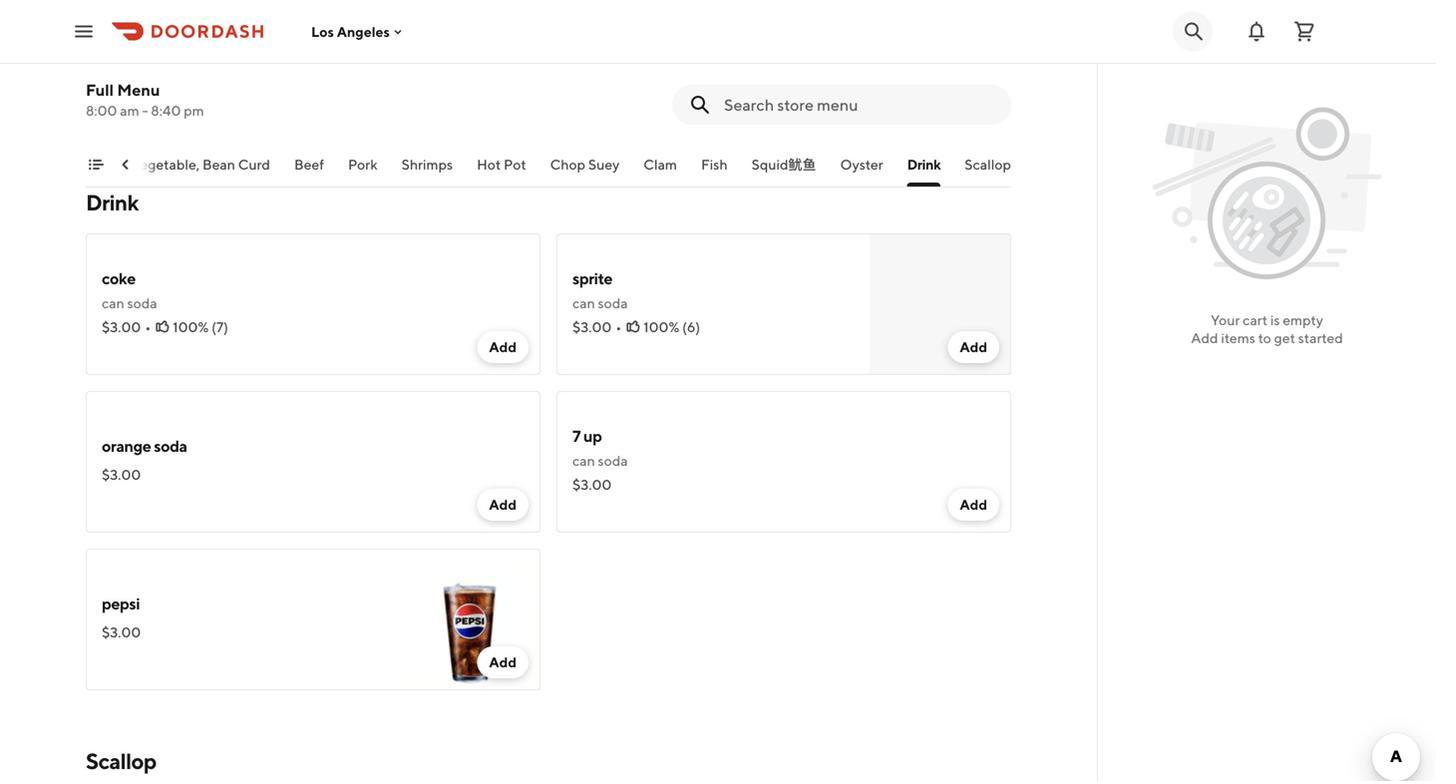 Task type: locate. For each thing, give the bounding box(es) containing it.
fish
[[701, 156, 728, 173]]

add button
[[477, 331, 529, 363], [948, 331, 1000, 363], [477, 489, 529, 521], [948, 489, 1000, 521], [477, 646, 529, 678]]

your
[[1211, 312, 1240, 328]]

1 horizontal spatial 100%
[[644, 319, 680, 335]]

notification bell image
[[1245, 19, 1269, 43]]

1 horizontal spatial $3.00 •
[[573, 319, 622, 335]]

pot
[[504, 156, 526, 173]]

soda inside coke can soda
[[127, 295, 157, 311]]

100% left "(7)"
[[173, 319, 209, 335]]

can down 7
[[573, 452, 595, 469]]

•
[[145, 319, 151, 335], [616, 319, 622, 335]]

$3.00 • for sprite
[[573, 319, 622, 335]]

oyster
[[841, 156, 884, 173]]

$3.00 inside 7 up can soda $3.00 add
[[573, 476, 612, 493]]

orange
[[102, 436, 151, 455]]

soda down up
[[598, 452, 628, 469]]

&
[[244, 25, 254, 44]]

add button for orange soda
[[477, 489, 529, 521]]

0 horizontal spatial scallop
[[86, 748, 156, 774]]

7 up can soda $3.00 add
[[573, 427, 988, 513]]

squid鱿鱼 button
[[752, 155, 817, 187]]

scallop
[[965, 156, 1012, 173], [86, 748, 156, 774]]

soda
[[127, 295, 157, 311], [598, 295, 628, 311], [154, 436, 187, 455], [598, 452, 628, 469]]

empty
[[1283, 312, 1324, 328]]

squid鱿鱼
[[752, 156, 817, 173]]

drink right the "oyster" at the top right of the page
[[907, 156, 941, 173]]

0 horizontal spatial 100%
[[173, 319, 209, 335]]

can down coke
[[102, 295, 124, 311]]

am
[[120, 102, 139, 119]]

100%
[[173, 319, 209, 335], [644, 319, 680, 335]]

shrimps
[[402, 156, 453, 173]]

can down sprite
[[573, 295, 595, 311]]

0 horizontal spatial drink
[[86, 190, 139, 215]]

can inside 7 up can soda $3.00 add
[[573, 452, 595, 469]]

0 items, open order cart image
[[1293, 19, 1317, 43]]

1 vertical spatial drink
[[86, 190, 139, 215]]

$3.00 down up
[[573, 476, 612, 493]]

green
[[257, 25, 301, 44]]

$3.00 down coke can soda
[[102, 319, 141, 335]]

oyster button
[[841, 155, 884, 187]]

add button for coke
[[477, 331, 529, 363]]

1 horizontal spatial drink
[[907, 156, 941, 173]]

soda down sprite
[[598, 295, 628, 311]]

(6)
[[682, 319, 701, 335]]

chop
[[550, 156, 586, 173]]

1 horizontal spatial •
[[616, 319, 622, 335]]

vegetable, bean curd
[[131, 156, 270, 173]]

$3.00 down sprite can soda
[[573, 319, 612, 335]]

soda down coke
[[127, 295, 157, 311]]

• for coke
[[145, 319, 151, 335]]

up
[[584, 427, 602, 445]]

姜葱焗生蠔
[[102, 51, 172, 68]]

• down coke can soda
[[145, 319, 151, 335]]

drink down scroll menu navigation left icon
[[86, 190, 139, 215]]

add
[[1191, 330, 1219, 346], [489, 339, 517, 355], [960, 339, 988, 355], [489, 496, 517, 513], [960, 496, 988, 513], [489, 654, 517, 670]]

Item Search search field
[[724, 94, 996, 116]]

oysters
[[102, 25, 156, 44]]

8:40
[[151, 102, 181, 119]]

(7)
[[212, 319, 228, 335]]

0 horizontal spatial •
[[145, 319, 151, 335]]

1 vertical spatial scallop
[[86, 748, 156, 774]]

2 $3.00 • from the left
[[573, 319, 622, 335]]

los angeles
[[311, 23, 390, 40]]

ginger
[[193, 25, 242, 44]]

1 horizontal spatial scallop
[[965, 156, 1012, 173]]

can for coke
[[102, 295, 124, 311]]

0 vertical spatial scallop
[[965, 156, 1012, 173]]

1 • from the left
[[145, 319, 151, 335]]

100% left (6) in the top left of the page
[[644, 319, 680, 335]]

1 $3.00 • from the left
[[102, 319, 151, 335]]

your cart is empty add items to get started
[[1191, 312, 1344, 346]]

0 vertical spatial drink
[[907, 156, 941, 173]]

• down sprite can soda
[[616, 319, 622, 335]]

2 • from the left
[[616, 319, 622, 335]]

can inside sprite can soda
[[573, 295, 595, 311]]

orange soda
[[102, 436, 187, 455]]

0 horizontal spatial $3.00 •
[[102, 319, 151, 335]]

sprite
[[573, 269, 613, 288]]

$3.00 •
[[102, 319, 151, 335], [573, 319, 622, 335]]

100% for coke
[[173, 319, 209, 335]]

$3.00
[[102, 319, 141, 335], [573, 319, 612, 335], [102, 466, 141, 483], [573, 476, 612, 493], [102, 624, 141, 641]]

full menu 8:00 am - 8:40 pm
[[86, 80, 204, 119]]

pork
[[348, 156, 378, 173]]

2 100% from the left
[[644, 319, 680, 335]]

fish button
[[701, 155, 728, 187]]

chop suey
[[550, 156, 620, 173]]

1 100% from the left
[[173, 319, 209, 335]]

100% for sprite
[[644, 319, 680, 335]]

$3.00 • down sprite can soda
[[573, 319, 622, 335]]

beef button
[[294, 155, 324, 187]]

pepsi
[[102, 594, 140, 613]]

can inside coke can soda
[[102, 295, 124, 311]]

drink
[[907, 156, 941, 173], [86, 190, 139, 215]]

• for sprite
[[616, 319, 622, 335]]

cart
[[1243, 312, 1268, 328]]

can
[[102, 295, 124, 311], [573, 295, 595, 311], [573, 452, 595, 469]]

soda right orange
[[154, 436, 187, 455]]

$3.00 • down coke can soda
[[102, 319, 151, 335]]

100% (7)
[[173, 319, 228, 335]]



Task type: describe. For each thing, give the bounding box(es) containing it.
soda inside 7 up can soda $3.00 add
[[598, 452, 628, 469]]

hot pot
[[477, 156, 526, 173]]

started
[[1299, 330, 1344, 346]]

shrimps button
[[402, 155, 453, 187]]

beef
[[294, 156, 324, 173]]

hot pot button
[[477, 155, 526, 187]]

scroll menu navigation left image
[[118, 157, 134, 173]]

scallop button
[[965, 155, 1012, 187]]

$3.00 down orange
[[102, 466, 141, 483]]

suey
[[588, 156, 620, 173]]

$3.00 down pepsi
[[102, 624, 141, 641]]

los angeles button
[[311, 23, 406, 40]]

add inside 7 up can soda $3.00 add
[[960, 496, 988, 513]]

-
[[142, 102, 148, 119]]

vegetable, bean curd button
[[131, 155, 270, 187]]

los
[[311, 23, 334, 40]]

full
[[86, 80, 114, 99]]

to
[[1259, 330, 1272, 346]]

soda inside sprite can soda
[[598, 295, 628, 311]]

coke can soda
[[102, 269, 157, 311]]

vegetable,
[[131, 156, 200, 173]]

pork button
[[348, 155, 378, 187]]

chop suey button
[[550, 155, 620, 187]]

$3.00 • for coke
[[102, 319, 151, 335]]

7
[[573, 427, 581, 445]]

pepsi image
[[399, 549, 541, 690]]

coke
[[102, 269, 136, 288]]

8:00
[[86, 102, 117, 119]]

$23.95
[[102, 75, 146, 92]]

get
[[1275, 330, 1296, 346]]

oysters with ginger & green onion 姜葱焗生蠔 $23.95
[[102, 25, 349, 92]]

can for sprite
[[573, 295, 595, 311]]

curd
[[238, 156, 270, 173]]

100% (6)
[[644, 319, 701, 335]]

is
[[1271, 312, 1280, 328]]

onion
[[304, 25, 349, 44]]

sprite can soda
[[573, 269, 628, 311]]

hot
[[477, 156, 501, 173]]

add button for 7 up
[[948, 489, 1000, 521]]

bean
[[203, 156, 235, 173]]

clam
[[644, 156, 677, 173]]

add inside your cart is empty add items to get started
[[1191, 330, 1219, 346]]

pm
[[184, 102, 204, 119]]

show menu categories image
[[88, 157, 104, 173]]

open menu image
[[72, 19, 96, 43]]

menu
[[117, 80, 160, 99]]

clam button
[[644, 155, 677, 187]]

angeles
[[337, 23, 390, 40]]

with
[[159, 25, 190, 44]]

items
[[1221, 330, 1256, 346]]



Task type: vqa. For each thing, say whether or not it's contained in the screenshot.
Drink to the bottom
yes



